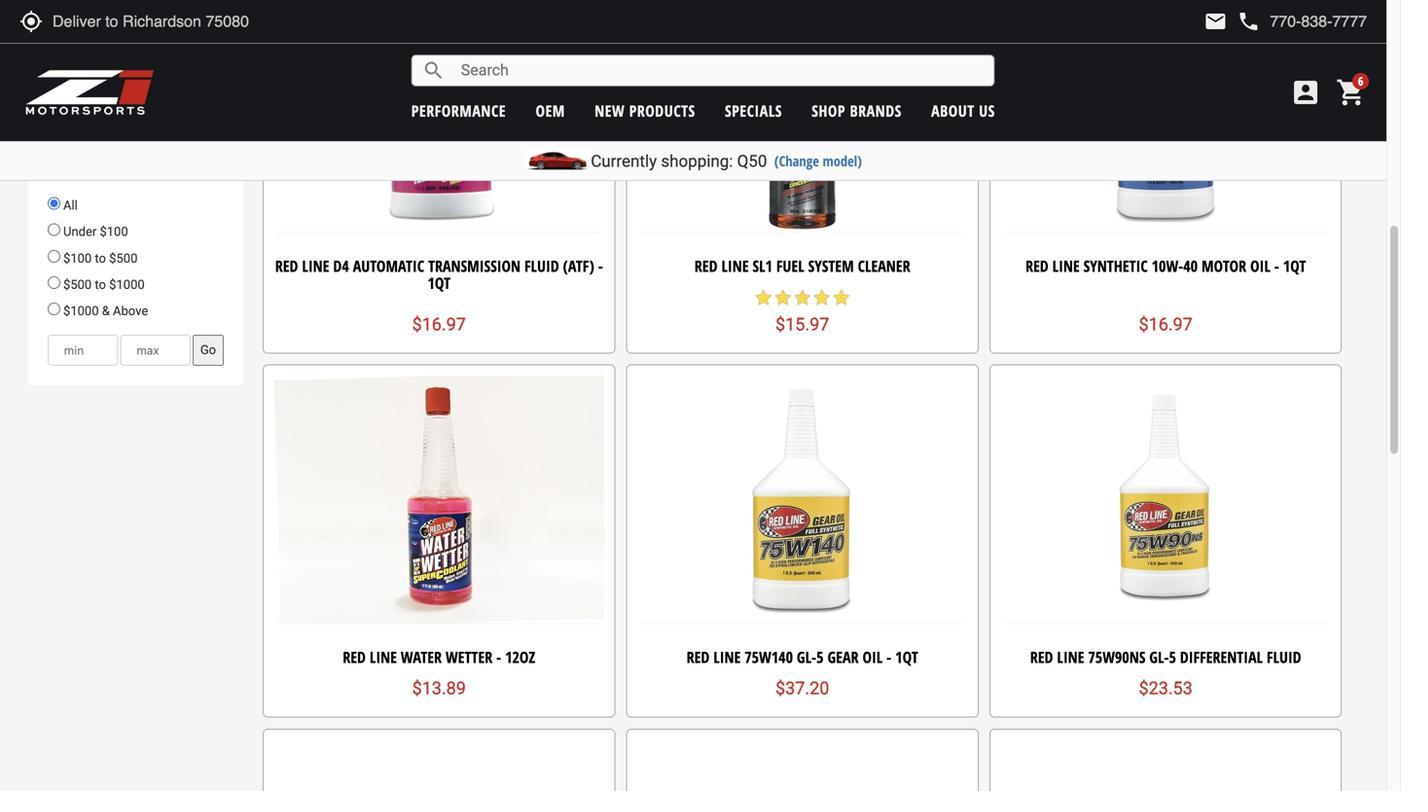 Task type: vqa. For each thing, say whether or not it's contained in the screenshot.
Price
yes



Task type: locate. For each thing, give the bounding box(es) containing it.
gl-
[[797, 647, 817, 668], [1150, 647, 1169, 668]]

line inside red line d4 automatic transmission fluid (atf) - 1qt
[[302, 255, 329, 276]]

differential
[[1180, 647, 1263, 668]]

$1000 & above
[[60, 304, 148, 318]]

line left synthetic
[[1053, 255, 1080, 276]]

1 horizontal spatial 1qt
[[896, 647, 919, 668]]

line
[[302, 255, 329, 276], [722, 255, 749, 276], [1053, 255, 1080, 276], [370, 647, 397, 668], [714, 647, 741, 668], [1057, 647, 1085, 668]]

red for red line 75w140 gl-5 gear oil - 1qt
[[687, 647, 710, 668]]

$23.53
[[1139, 679, 1193, 699]]

red left water
[[343, 647, 366, 668]]

oil
[[1251, 255, 1271, 276], [863, 647, 883, 668]]

1 horizontal spatial gl-
[[1150, 647, 1169, 668]]

gl- for 75w140
[[797, 647, 817, 668]]

to down the $100 to $500
[[95, 277, 106, 292]]

1 horizontal spatial 5
[[1169, 647, 1177, 668]]

transmission
[[428, 255, 521, 276]]

to
[[95, 251, 106, 265], [95, 277, 106, 292]]

oem link
[[536, 100, 565, 121]]

max number field
[[120, 335, 191, 366]]

automatic
[[353, 255, 424, 276]]

2 to from the top
[[95, 277, 106, 292]]

shopping_cart
[[1336, 77, 1367, 108]]

$500
[[109, 251, 138, 265], [63, 277, 92, 292]]

1qt right automatic
[[428, 272, 451, 293]]

oem
[[536, 100, 565, 121]]

$16.97 for automatic
[[412, 314, 466, 335]]

2 & up link from the top
[[47, 70, 224, 90]]

0 horizontal spatial oil
[[863, 647, 883, 668]]

q50
[[737, 151, 767, 171]]

1 horizontal spatial $16.97
[[1139, 314, 1193, 335]]

Search search field
[[446, 56, 994, 86]]

line left 75w140
[[714, 647, 741, 668]]

red left 75w140
[[687, 647, 710, 668]]

red for red line synthetic 10w-40 motor oil - 1qt
[[1026, 255, 1049, 276]]

2 $16.97 from the left
[[1139, 314, 1193, 335]]

- right gear
[[887, 647, 892, 668]]

40
[[1184, 255, 1198, 276]]

up for 2nd "& up" link from the bottom
[[146, 73, 161, 87]]

oil right gear
[[863, 647, 883, 668]]

1qt right gear
[[896, 647, 919, 668]]

None radio
[[47, 250, 60, 263]]

performance
[[411, 100, 506, 121]]

5 up $23.53
[[1169, 647, 1177, 668]]

5 for differential
[[1169, 647, 1177, 668]]

0 vertical spatial $500
[[109, 251, 138, 265]]

28
[[169, 34, 183, 48]]

up
[[146, 34, 161, 48], [146, 53, 161, 68], [146, 73, 161, 87], [146, 92, 161, 107]]

2 gl- from the left
[[1150, 647, 1169, 668]]

red left synthetic
[[1026, 255, 1049, 276]]

75w140
[[745, 647, 793, 668]]

synthetic
[[1084, 255, 1148, 276]]

&
[[135, 34, 143, 48], [135, 53, 143, 68], [135, 73, 143, 87], [135, 92, 143, 107], [102, 304, 110, 318]]

2 star from the left
[[773, 288, 793, 308]]

oil for gear
[[863, 647, 883, 668]]

2 & up from the top
[[135, 73, 161, 87]]

& up
[[135, 53, 161, 68], [135, 73, 161, 87], [135, 92, 161, 107]]

$16.97 down red line d4 automatic transmission fluid (atf) - 1qt
[[412, 314, 466, 335]]

1 up from the top
[[146, 34, 161, 48]]

& up 28
[[135, 34, 183, 48]]

75w90ns
[[1089, 647, 1146, 668]]

min number field
[[47, 335, 118, 366]]

fluid left (atf) on the left of the page
[[525, 255, 559, 276]]

gl- for 75w90ns
[[1150, 647, 1169, 668]]

red left d4
[[275, 255, 298, 276]]

line for water
[[370, 647, 397, 668]]

0 vertical spatial & up
[[135, 53, 161, 68]]

fuel
[[777, 255, 805, 276]]

(change model) link
[[775, 151, 862, 170]]

red left 75w90ns
[[1030, 647, 1054, 668]]

0 horizontal spatial $16.97
[[412, 314, 466, 335]]

0 vertical spatial oil
[[1251, 255, 1271, 276]]

currently shopping: q50 (change model)
[[591, 151, 862, 171]]

5 left gear
[[817, 647, 824, 668]]

red line 75w90ns gl-5 differential fluid
[[1030, 647, 1302, 668]]

1 to from the top
[[95, 251, 106, 265]]

star
[[754, 288, 773, 308], [773, 288, 793, 308], [793, 288, 812, 308], [812, 288, 832, 308], [832, 288, 851, 308]]

phone
[[1237, 10, 1261, 33]]

new products
[[595, 100, 696, 121]]

line left 75w90ns
[[1057, 647, 1085, 668]]

0 vertical spatial fluid
[[525, 255, 559, 276]]

sl1
[[753, 255, 773, 276]]

None radio
[[47, 197, 60, 210], [47, 224, 60, 236], [47, 276, 60, 289], [47, 303, 60, 315], [47, 197, 60, 210], [47, 224, 60, 236], [47, 276, 60, 289], [47, 303, 60, 315]]

1 star from the left
[[754, 288, 773, 308]]

1 horizontal spatial oil
[[1251, 255, 1271, 276]]

account_box
[[1291, 77, 1322, 108]]

to up "$500 to $1000" on the top left
[[95, 251, 106, 265]]

2 up from the top
[[146, 53, 161, 68]]

1 5 from the left
[[817, 647, 824, 668]]

red for red line d4 automatic transmission fluid (atf) - 1qt
[[275, 255, 298, 276]]

0 horizontal spatial 5
[[817, 647, 824, 668]]

$500 up "$500 to $1000" on the top left
[[109, 251, 138, 265]]

- right motor
[[1275, 255, 1280, 276]]

2 horizontal spatial 1qt
[[1284, 255, 1307, 276]]

0 horizontal spatial fluid
[[525, 255, 559, 276]]

$100 up the $100 to $500
[[100, 225, 128, 239]]

1 vertical spatial & up
[[135, 73, 161, 87]]

1 gl- from the left
[[797, 647, 817, 668]]

mail link
[[1204, 10, 1228, 33]]

us
[[979, 100, 995, 121]]

red line water wetter - 12oz
[[343, 647, 536, 668]]

red line 75w140 gl-5 gear oil - 1qt
[[687, 647, 919, 668]]

line left d4
[[302, 255, 329, 276]]

5
[[817, 647, 824, 668], [1169, 647, 1177, 668]]

1 vertical spatial oil
[[863, 647, 883, 668]]

- right (atf) on the left of the page
[[598, 255, 603, 276]]

- for red line synthetic 10w-40 motor oil - 1qt
[[1275, 255, 1280, 276]]

line for sl1
[[722, 255, 749, 276]]

line left water
[[370, 647, 397, 668]]

$1000 up above
[[109, 277, 145, 292]]

shop
[[812, 100, 846, 121]]

red inside red line d4 automatic transmission fluid (atf) - 1qt
[[275, 255, 298, 276]]

1 vertical spatial to
[[95, 277, 106, 292]]

1qt for motor
[[1284, 255, 1307, 276]]

oil right motor
[[1251, 255, 1271, 276]]

& up link
[[47, 50, 224, 71], [47, 70, 224, 90], [47, 89, 224, 110]]

price
[[46, 162, 79, 186]]

gl- up $23.53
[[1150, 647, 1169, 668]]

brands
[[850, 100, 902, 121]]

red
[[275, 255, 298, 276], [695, 255, 718, 276], [1026, 255, 1049, 276], [343, 647, 366, 668], [687, 647, 710, 668], [1030, 647, 1054, 668]]

2 5 from the left
[[1169, 647, 1177, 668]]

3 up from the top
[[146, 73, 161, 87]]

above
[[113, 304, 148, 318]]

0 vertical spatial $100
[[100, 225, 128, 239]]

1qt for fluid
[[428, 272, 451, 293]]

0 vertical spatial to
[[95, 251, 106, 265]]

5 star from the left
[[832, 288, 851, 308]]

cleaner
[[858, 255, 911, 276]]

line left sl1 on the top right
[[722, 255, 749, 276]]

- for red line 75w140 gl-5 gear oil - 1qt
[[887, 647, 892, 668]]

$100 down "under"
[[63, 251, 92, 265]]

fluid right differential
[[1267, 647, 1302, 668]]

to for $500
[[95, 277, 106, 292]]

$16.97 down red line synthetic 10w-40 motor oil - 1qt
[[1139, 314, 1193, 335]]

model)
[[823, 151, 862, 170]]

z1 motorsports logo image
[[24, 68, 155, 117]]

$500 down the $100 to $500
[[63, 277, 92, 292]]

1qt right motor
[[1284, 255, 1307, 276]]

ratings
[[46, 0, 96, 24]]

gl- up '$37.20'
[[797, 647, 817, 668]]

fluid
[[525, 255, 559, 276], [1267, 647, 1302, 668]]

$1000
[[109, 277, 145, 292], [63, 304, 99, 318]]

$1000 down "$500 to $1000" on the top left
[[63, 304, 99, 318]]

1qt inside red line d4 automatic transmission fluid (atf) - 1qt
[[428, 272, 451, 293]]

1qt
[[1284, 255, 1307, 276], [428, 272, 451, 293], [896, 647, 919, 668]]

specials link
[[725, 100, 782, 121]]

1 $16.97 from the left
[[412, 314, 466, 335]]

1 horizontal spatial $1000
[[109, 277, 145, 292]]

0 horizontal spatial gl-
[[797, 647, 817, 668]]

3 star from the left
[[793, 288, 812, 308]]

$16.97 for 10w-
[[1139, 314, 1193, 335]]

wetter
[[446, 647, 493, 668]]

0 horizontal spatial $100
[[63, 251, 92, 265]]

red line d4 automatic transmission fluid (atf) - 1qt
[[275, 255, 603, 293]]

$100
[[100, 225, 128, 239], [63, 251, 92, 265]]

1 vertical spatial fluid
[[1267, 647, 1302, 668]]

-
[[598, 255, 603, 276], [1275, 255, 1280, 276], [496, 647, 501, 668], [887, 647, 892, 668]]

go button
[[193, 335, 224, 366]]

0 horizontal spatial 1qt
[[428, 272, 451, 293]]

water
[[401, 647, 442, 668]]

gear
[[828, 647, 859, 668]]

4 up from the top
[[146, 92, 161, 107]]

to for $100
[[95, 251, 106, 265]]

red left sl1 on the top right
[[695, 255, 718, 276]]

- inside red line d4 automatic transmission fluid (atf) - 1qt
[[598, 255, 603, 276]]

go
[[200, 343, 216, 357]]

0 horizontal spatial $500
[[63, 277, 92, 292]]

1 vertical spatial $1000
[[63, 304, 99, 318]]

2 vertical spatial & up
[[135, 92, 161, 107]]

1 horizontal spatial $500
[[109, 251, 138, 265]]

$16.97
[[412, 314, 466, 335], [1139, 314, 1193, 335]]



Task type: describe. For each thing, give the bounding box(es) containing it.
& for 1st "& up" link from the bottom of the page
[[135, 92, 143, 107]]

$37.20
[[776, 679, 830, 699]]

oil for motor
[[1251, 255, 1271, 276]]

red for red line 75w90ns gl-5 differential fluid
[[1030, 647, 1054, 668]]

motor
[[1202, 255, 1247, 276]]

system
[[808, 255, 854, 276]]

mail phone
[[1204, 10, 1261, 33]]

(change
[[775, 151, 819, 170]]

1 & up link from the top
[[47, 50, 224, 71]]

0 horizontal spatial $1000
[[63, 304, 99, 318]]

(atf)
[[563, 255, 594, 276]]

under
[[63, 225, 97, 239]]

0 vertical spatial $1000
[[109, 277, 145, 292]]

new products link
[[595, 100, 696, 121]]

about
[[932, 100, 975, 121]]

3 & up link from the top
[[47, 89, 224, 110]]

all
[[60, 198, 78, 213]]

1 & up from the top
[[135, 53, 161, 68]]

my_location
[[19, 10, 43, 33]]

up for third "& up" link from the bottom of the page
[[146, 53, 161, 68]]

$13.89
[[412, 679, 466, 699]]

currently
[[591, 151, 657, 171]]

line for synthetic
[[1053, 255, 1080, 276]]

up for 1st "& up" link from the bottom of the page
[[146, 92, 161, 107]]

shop brands link
[[812, 100, 902, 121]]

line for 75w90ns
[[1057, 647, 1085, 668]]

& for 2nd "& up" link from the bottom
[[135, 73, 143, 87]]

$500 to $1000
[[60, 277, 145, 292]]

1qt for gear
[[896, 647, 919, 668]]

new
[[595, 100, 625, 121]]

star star star star star $15.97
[[754, 288, 851, 335]]

about us
[[932, 100, 995, 121]]

fluid inside red line d4 automatic transmission fluid (atf) - 1qt
[[525, 255, 559, 276]]

search
[[422, 59, 446, 82]]

red line sl1 fuel system cleaner
[[695, 255, 911, 276]]

products
[[629, 100, 696, 121]]

d4
[[333, 255, 349, 276]]

account_box link
[[1286, 77, 1327, 108]]

1 horizontal spatial $100
[[100, 225, 128, 239]]

10w-
[[1152, 255, 1184, 276]]

red for red line sl1 fuel system cleaner
[[695, 255, 718, 276]]

shopping:
[[661, 151, 733, 171]]

- left 12oz
[[496, 647, 501, 668]]

under  $100
[[60, 225, 128, 239]]

performance link
[[411, 100, 506, 121]]

3 & up from the top
[[135, 92, 161, 107]]

mail
[[1204, 10, 1228, 33]]

& for third "& up" link from the bottom of the page
[[135, 53, 143, 68]]

phone link
[[1237, 10, 1367, 33]]

1 horizontal spatial fluid
[[1267, 647, 1302, 668]]

line for 75w140
[[714, 647, 741, 668]]

red line synthetic 10w-40 motor oil - 1qt
[[1026, 255, 1307, 276]]

- for red line d4 automatic transmission fluid (atf) - 1qt
[[598, 255, 603, 276]]

4 star from the left
[[812, 288, 832, 308]]

red for red line water wetter - 12oz
[[343, 647, 366, 668]]

1 vertical spatial $100
[[63, 251, 92, 265]]

specials
[[725, 100, 782, 121]]

12oz
[[505, 647, 536, 668]]

1 vertical spatial $500
[[63, 277, 92, 292]]

shopping_cart link
[[1331, 77, 1367, 108]]

about us link
[[932, 100, 995, 121]]

shop brands
[[812, 100, 902, 121]]

$100 to $500
[[60, 251, 138, 265]]

5 for gear
[[817, 647, 824, 668]]

$15.97
[[776, 314, 830, 335]]

line for d4
[[302, 255, 329, 276]]



